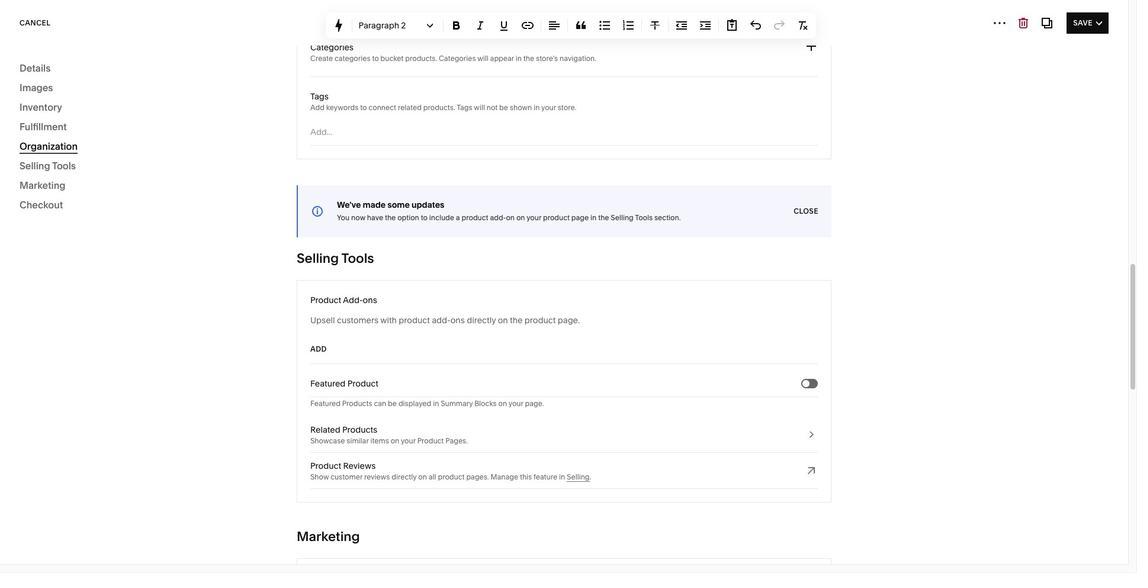 Task type: vqa. For each thing, say whether or not it's contained in the screenshot.
Italic 'image'
yes



Task type: describe. For each thing, give the bounding box(es) containing it.
inventory
[[20, 101, 62, 113]]

store
[[672, 16, 690, 25]]

this
[[520, 473, 532, 482]]

items
[[370, 437, 389, 445]]

added
[[97, 151, 123, 162]]

bold image
[[450, 19, 463, 32]]

·
[[679, 26, 680, 35]]

product inside product reviews show customer reviews directly on all product pages. manage this feature in selling .
[[310, 461, 341, 471]]

ends
[[438, 552, 458, 562]]

featured for featured products can be displayed in summary blocks on your page.
[[310, 399, 340, 408]]

in inside we've made some updates you now have the option to include a product add-on on your product page in the selling tools section.
[[591, 213, 597, 222]]

selling down you
[[297, 251, 339, 267]]

product add-ons
[[310, 295, 377, 306]]

store
[[77, 134, 100, 146]]

featured for featured product
[[310, 378, 346, 389]]

upsell customers with product add-ons directly on the product page.
[[310, 315, 580, 326]]

paragraph 2
[[359, 20, 406, 31]]

products for featured
[[342, 399, 372, 408]]

setting
[[33, 164, 60, 175]]

get
[[566, 552, 579, 562]]

store's
[[536, 54, 558, 63]]

continue
[[33, 134, 74, 146]]

section.
[[654, 213, 681, 222]]

1 vertical spatial categories
[[439, 54, 476, 63]]

add- inside we've made some updates you now have the option to include a product add-on on your product page in the selling tools section.
[[490, 213, 506, 222]]

related
[[310, 425, 340, 435]]

create physical product draft
[[520, 12, 609, 33]]

italic image
[[474, 19, 487, 32]]

your right blocks on the bottom of page
[[509, 399, 523, 408]]

clear formatting image
[[796, 19, 809, 32]]

in left 14
[[460, 552, 467, 562]]

0 horizontal spatial marketing
[[20, 179, 65, 191]]

close
[[794, 207, 819, 216]]

fulfillment
[[20, 121, 67, 133]]

cancel button
[[20, 12, 51, 33]]

strikethrough image
[[648, 19, 661, 32]]

Add... field
[[310, 126, 401, 139]]

underline image
[[497, 19, 510, 32]]

keywords
[[326, 103, 358, 112]]

0 horizontal spatial tags
[[310, 91, 329, 102]]

page. for upsell customers with product add-ons directly on the product page.
[[558, 315, 580, 326]]

1 horizontal spatial marketing
[[297, 529, 360, 545]]

1 redo image from the left
[[749, 19, 762, 32]]

your right of on the right of page
[[642, 552, 659, 562]]

product reviews show customer reviews directly on all product pages. manage this feature in selling .
[[310, 461, 591, 482]]

days.
[[479, 552, 499, 562]]

to inside categories create categories to bucket products. categories will appear in the store's navigation.
[[372, 54, 379, 63]]

your inside continue store setup now that you've added products, finish setting up your store.
[[74, 164, 91, 175]]

page. for featured products can be displayed in summary blocks on your page.
[[525, 399, 544, 408]]

categories
[[335, 54, 370, 63]]

blocks
[[475, 399, 497, 408]]

feature
[[534, 473, 557, 482]]

Search items… text field
[[39, 80, 212, 106]]

continue store setup now that you've added products, finish setting up your store.
[[33, 134, 185, 175]]

0 horizontal spatial selling tools
[[20, 160, 76, 172]]

paste as plain text image
[[725, 19, 738, 32]]

updates
[[412, 200, 444, 210]]

in inside categories create categories to bucket products. categories will appear in the store's navigation.
[[516, 54, 522, 63]]

directly inside product reviews show customer reviews directly on all product pages. manage this feature in selling .
[[392, 473, 417, 482]]

images
[[20, 82, 53, 94]]

products. inside categories create categories to bucket products. categories will appear in the store's navigation.
[[405, 54, 437, 63]]

shown
[[510, 103, 532, 112]]

tags add keywords to connect related products. tags will not be shown in your store.
[[310, 91, 577, 112]]

draft
[[556, 24, 572, 33]]

1 vertical spatial tags
[[457, 103, 472, 112]]

made
[[363, 200, 386, 210]]

bucket
[[381, 54, 404, 63]]

0 horizontal spatial tools
[[52, 160, 76, 172]]

physical
[[546, 12, 577, 22]]

link image
[[521, 19, 534, 32]]

navigation.
[[560, 54, 596, 63]]

will inside categories create categories to bucket products. categories will appear in the store's navigation.
[[477, 54, 488, 63]]

1 vertical spatial be
[[388, 399, 397, 408]]

2
[[401, 20, 406, 31]]

on inside product reviews show customer reviews directly on all product pages. manage this feature in selling .
[[418, 473, 427, 482]]

most
[[596, 552, 615, 562]]

0 vertical spatial categories
[[310, 42, 354, 53]]

your inside we've made some updates you now have the option to include a product add-on on your product page in the selling tools section.
[[527, 213, 541, 222]]

now
[[33, 151, 51, 162]]

checkout
[[20, 199, 63, 211]]

pages button
[[0, 13, 61, 39]]

cancel
[[20, 18, 51, 27]]

products,
[[125, 151, 162, 162]]

to left get
[[556, 552, 564, 562]]

we've made some updates you now have the option to include a product add-on on your product page in the selling tools section.
[[337, 200, 681, 222]]

selling link
[[567, 473, 590, 482]]

product inside create physical product draft
[[579, 12, 609, 22]]

trial
[[422, 552, 436, 562]]

connect
[[369, 103, 396, 112]]

summary
[[441, 399, 473, 408]]

a
[[456, 213, 460, 222]]

tools inside we've made some updates you now have the option to include a product add-on on your product page in the selling tools section.
[[635, 213, 653, 222]]

indent image
[[699, 19, 712, 32]]

save button
[[1067, 12, 1109, 33]]

finish
[[164, 151, 185, 162]]

in inside tags add keywords to connect related products. tags will not be shown in your store.
[[534, 103, 540, 112]]

in left summary
[[433, 399, 439, 408]]

with
[[380, 315, 397, 326]]

create inside categories create categories to bucket products. categories will appear in the store's navigation.
[[310, 54, 333, 63]]

you
[[337, 213, 350, 222]]

the inside categories create categories to bucket products. categories will appear in the store's navigation.
[[523, 54, 534, 63]]

details
[[20, 62, 51, 74]]

related
[[398, 103, 422, 112]]



Task type: locate. For each thing, give the bounding box(es) containing it.
1 horizontal spatial page.
[[558, 315, 580, 326]]

0 vertical spatial products.
[[405, 54, 437, 63]]

1 horizontal spatial directly
[[467, 315, 496, 326]]

product right physical
[[579, 12, 609, 22]]

similar
[[347, 437, 369, 445]]

products inside store products · published
[[646, 26, 677, 35]]

None field
[[310, 119, 818, 146]]

to left the connect
[[360, 103, 367, 112]]

will
[[477, 54, 488, 63], [474, 103, 485, 112]]

up
[[62, 164, 72, 175]]

1 horizontal spatial add-
[[490, 213, 506, 222]]

0 vertical spatial be
[[499, 103, 508, 112]]

ons
[[363, 295, 377, 306], [451, 315, 465, 326]]

1 vertical spatial add
[[310, 345, 327, 354]]

you've
[[70, 151, 95, 162]]

selling down organization
[[20, 160, 50, 172]]

in inside product reviews show customer reviews directly on all product pages. manage this feature in selling .
[[559, 473, 565, 482]]

0 horizontal spatial store.
[[93, 164, 115, 175]]

0 vertical spatial products
[[646, 26, 677, 35]]

some
[[387, 200, 410, 210]]

not
[[487, 103, 498, 112]]

paragraph
[[359, 20, 399, 31]]

14
[[469, 552, 477, 562]]

0 vertical spatial marketing
[[20, 179, 65, 191]]

bulleted list image
[[598, 19, 611, 32]]

0 vertical spatial create
[[520, 12, 545, 22]]

products. right the related
[[423, 103, 455, 112]]

featured product
[[310, 378, 378, 389]]

add
[[310, 103, 324, 112], [310, 345, 327, 354]]

pages.
[[466, 473, 489, 482]]

None checkbox
[[803, 380, 810, 387]]

now left get
[[538, 552, 554, 562]]

1 horizontal spatial ons
[[451, 315, 465, 326]]

add-
[[343, 295, 363, 306]]

store. right shown
[[558, 103, 577, 112]]

store. inside continue store setup now that you've added products, finish setting up your store.
[[93, 164, 115, 175]]

add left keywords
[[310, 103, 324, 112]]

1 horizontal spatial categories
[[439, 54, 476, 63]]

now right you
[[351, 213, 365, 222]]

0 horizontal spatial page.
[[525, 399, 544, 408]]

redo image
[[749, 19, 762, 32], [773, 19, 786, 32]]

1 vertical spatial featured
[[310, 399, 340, 408]]

2 featured from the top
[[310, 399, 340, 408]]

.
[[590, 473, 591, 482]]

create inside create physical product draft
[[520, 12, 545, 22]]

1 horizontal spatial be
[[499, 103, 508, 112]]

categories up categories at the left top of page
[[310, 42, 354, 53]]

1 add from the top
[[310, 103, 324, 112]]

will left not
[[474, 103, 485, 112]]

save
[[1073, 18, 1093, 27]]

tags left not
[[457, 103, 472, 112]]

selling inside we've made some updates you now have the option to include a product add-on on your product page in the selling tools section.
[[611, 213, 634, 222]]

0 horizontal spatial categories
[[310, 42, 354, 53]]

in right shown
[[534, 103, 540, 112]]

reviews
[[364, 473, 390, 482]]

1 vertical spatial directly
[[392, 473, 417, 482]]

outdent image
[[675, 19, 688, 32]]

all
[[429, 473, 436, 482]]

1 vertical spatial create
[[310, 54, 333, 63]]

selling tools down organization
[[20, 160, 76, 172]]

to down updates
[[421, 213, 428, 222]]

will inside tags add keywords to connect related products. tags will not be shown in your store.
[[474, 103, 485, 112]]

to inside tags add keywords to connect related products. tags will not be shown in your store.
[[360, 103, 367, 112]]

product inside product reviews show customer reviews directly on all product pages. manage this feature in selling .
[[438, 473, 465, 482]]

on inside related products showcase similar items on your product pages.
[[391, 437, 399, 445]]

setup
[[102, 134, 128, 146]]

products. inside tags add keywords to connect related products. tags will not be shown in your store.
[[423, 103, 455, 112]]

selling
[[20, 160, 50, 172], [611, 213, 634, 222], [297, 251, 339, 267], [567, 473, 590, 482]]

published
[[682, 26, 716, 35]]

1 vertical spatial tools
[[635, 213, 653, 222]]

selling right page
[[611, 213, 634, 222]]

categories down bold icon
[[439, 54, 476, 63]]

customers
[[337, 315, 379, 326]]

add- right with
[[432, 315, 451, 326]]

have
[[367, 213, 383, 222]]

2 redo image from the left
[[773, 19, 786, 32]]

product
[[462, 213, 488, 222], [543, 213, 570, 222], [399, 315, 430, 326], [525, 315, 556, 326], [438, 473, 465, 482]]

pages.
[[446, 437, 468, 445]]

close button
[[794, 201, 819, 222]]

0 vertical spatial tools
[[52, 160, 76, 172]]

1 vertical spatial products
[[342, 399, 372, 408]]

product inside related products showcase similar items on your product pages.
[[417, 437, 444, 445]]

be right can
[[388, 399, 397, 408]]

add button
[[310, 339, 327, 360]]

2 add from the top
[[310, 345, 327, 354]]

your down you've
[[74, 164, 91, 175]]

in right appear
[[516, 54, 522, 63]]

create left categories at the left top of page
[[310, 54, 333, 63]]

now inside we've made some updates you now have the option to include a product add-on on your product page in the selling tools section.
[[351, 213, 365, 222]]

page
[[571, 213, 589, 222]]

your right items at the bottom left of the page
[[401, 437, 416, 445]]

0 vertical spatial page.
[[558, 315, 580, 326]]

reviews
[[343, 461, 376, 471]]

numbered list image
[[622, 19, 635, 32]]

0 vertical spatial selling tools
[[20, 160, 76, 172]]

1 vertical spatial page.
[[525, 399, 544, 408]]

quote image
[[574, 19, 587, 32]]

products for related
[[342, 425, 377, 435]]

add down upsell
[[310, 345, 327, 354]]

organization
[[20, 140, 78, 152]]

all
[[20, 57, 36, 73]]

store. down added
[[93, 164, 115, 175]]

create left left align icon
[[520, 12, 545, 22]]

manage
[[491, 473, 518, 482]]

of
[[632, 552, 640, 562]]

0 vertical spatial tags
[[310, 91, 329, 102]]

featured products can be displayed in summary blocks on your page.
[[310, 399, 544, 408]]

option
[[398, 213, 419, 222]]

site.
[[661, 552, 677, 562]]

product
[[579, 12, 609, 22], [310, 295, 341, 306], [347, 378, 378, 389], [417, 437, 444, 445], [310, 461, 341, 471]]

1 horizontal spatial redo image
[[773, 19, 786, 32]]

1 horizontal spatial store.
[[558, 103, 577, 112]]

store. inside tags add keywords to connect related products. tags will not be shown in your store.
[[558, 103, 577, 112]]

add inside tags add keywords to connect related products. tags will not be shown in your store.
[[310, 103, 324, 112]]

out
[[617, 552, 630, 562]]

0 vertical spatial will
[[477, 54, 488, 63]]

product up show
[[310, 461, 341, 471]]

1 vertical spatial add-
[[432, 315, 451, 326]]

1 vertical spatial products.
[[423, 103, 455, 112]]

upgrade
[[501, 552, 536, 562]]

store.
[[558, 103, 577, 112], [93, 164, 115, 175]]

tab list
[[1010, 16, 1064, 35]]

tools
[[52, 160, 76, 172], [635, 213, 653, 222], [341, 251, 374, 267]]

0 horizontal spatial add-
[[432, 315, 451, 326]]

0 horizontal spatial redo image
[[749, 19, 762, 32]]

0 horizontal spatial create
[[310, 54, 333, 63]]

in right page
[[591, 213, 597, 222]]

products up similar
[[342, 425, 377, 435]]

in left 'selling' link
[[559, 473, 565, 482]]

categories
[[310, 42, 354, 53], [439, 54, 476, 63]]

add-
[[490, 213, 506, 222], [432, 315, 451, 326]]

upsell
[[310, 315, 335, 326]]

will left appear
[[477, 54, 488, 63]]

your inside tags add keywords to connect related products. tags will not be shown in your store.
[[541, 103, 556, 112]]

selling inside product reviews show customer reviews directly on all product pages. manage this feature in selling .
[[567, 473, 590, 482]]

2 vertical spatial tools
[[341, 251, 374, 267]]

0 vertical spatial directly
[[467, 315, 496, 326]]

that
[[53, 151, 68, 162]]

tools up add-
[[341, 251, 374, 267]]

show
[[310, 473, 329, 482]]

appear
[[490, 54, 514, 63]]

products left can
[[342, 399, 372, 408]]

your
[[402, 552, 420, 562]]

0 vertical spatial featured
[[310, 378, 346, 389]]

displayed
[[399, 399, 431, 408]]

featured up the related
[[310, 399, 340, 408]]

0 horizontal spatial now
[[351, 213, 365, 222]]

1 horizontal spatial tags
[[457, 103, 472, 112]]

tools right now on the left top of page
[[52, 160, 76, 172]]

be inside tags add keywords to connect related products. tags will not be shown in your store.
[[499, 103, 508, 112]]

to
[[372, 54, 379, 63], [360, 103, 367, 112], [421, 213, 428, 222], [556, 552, 564, 562]]

paragraph 2 button
[[354, 15, 440, 36]]

2 horizontal spatial tools
[[635, 213, 653, 222]]

customer
[[331, 473, 362, 482]]

your right shown
[[541, 103, 556, 112]]

0 vertical spatial store.
[[558, 103, 577, 112]]

product up can
[[347, 378, 378, 389]]

products for store
[[646, 26, 677, 35]]

pages
[[23, 21, 47, 30]]

your inside related products showcase similar items on your product pages.
[[401, 437, 416, 445]]

product up upsell
[[310, 295, 341, 306]]

1 horizontal spatial now
[[538, 552, 554, 562]]

0 horizontal spatial be
[[388, 399, 397, 408]]

to left bucket at top
[[372, 54, 379, 63]]

related products showcase similar items on your product pages.
[[310, 425, 468, 445]]

0 vertical spatial now
[[351, 213, 365, 222]]

products left the '·'
[[646, 26, 677, 35]]

2 vertical spatial products
[[342, 425, 377, 435]]

0 vertical spatial ons
[[363, 295, 377, 306]]

0 vertical spatial add
[[310, 103, 324, 112]]

tags up keywords
[[310, 91, 329, 102]]

tools left "section."
[[635, 213, 653, 222]]

add- right a
[[490, 213, 506, 222]]

store products · published
[[646, 16, 716, 35]]

1 horizontal spatial tools
[[341, 251, 374, 267]]

product left pages.
[[417, 437, 444, 445]]

left align image
[[548, 19, 561, 32]]

products.
[[405, 54, 437, 63], [423, 103, 455, 112]]

products. right bucket at top
[[405, 54, 437, 63]]

1 horizontal spatial create
[[520, 12, 545, 22]]

redo image right the paste as plain text image
[[749, 19, 762, 32]]

1 horizontal spatial selling tools
[[297, 251, 374, 267]]

we've
[[337, 200, 361, 210]]

categories create categories to bucket products. categories will appear in the store's navigation.
[[310, 42, 596, 63]]

1 featured from the top
[[310, 378, 346, 389]]

selling tools down you
[[297, 251, 374, 267]]

be right not
[[499, 103, 508, 112]]

your left page
[[527, 213, 541, 222]]

to inside we've made some updates you now have the option to include a product add-on on your product page in the selling tools section.
[[421, 213, 428, 222]]

1 vertical spatial marketing
[[297, 529, 360, 545]]

redo image left clear formatting image
[[773, 19, 786, 32]]

can
[[374, 399, 386, 408]]

now
[[351, 213, 365, 222], [538, 552, 554, 562]]

create
[[520, 12, 545, 22], [310, 54, 333, 63]]

1 vertical spatial selling tools
[[297, 251, 374, 267]]

1 vertical spatial ons
[[451, 315, 465, 326]]

selling right feature
[[567, 473, 590, 482]]

your trial ends in 14 days. upgrade now to get the most out of your site.
[[402, 552, 677, 562]]

1 vertical spatial store.
[[93, 164, 115, 175]]

grid grid
[[25, 237, 72, 263]]

featured down add button
[[310, 378, 346, 389]]

page.
[[558, 315, 580, 326], [525, 399, 544, 408]]

selling tools
[[20, 160, 76, 172], [297, 251, 374, 267]]

products inside related products showcase similar items on your product pages.
[[342, 425, 377, 435]]

1 vertical spatial will
[[474, 103, 485, 112]]

0 horizontal spatial ons
[[363, 295, 377, 306]]

1 vertical spatial now
[[538, 552, 554, 562]]

0 vertical spatial add-
[[490, 213, 506, 222]]

0 horizontal spatial directly
[[392, 473, 417, 482]]



